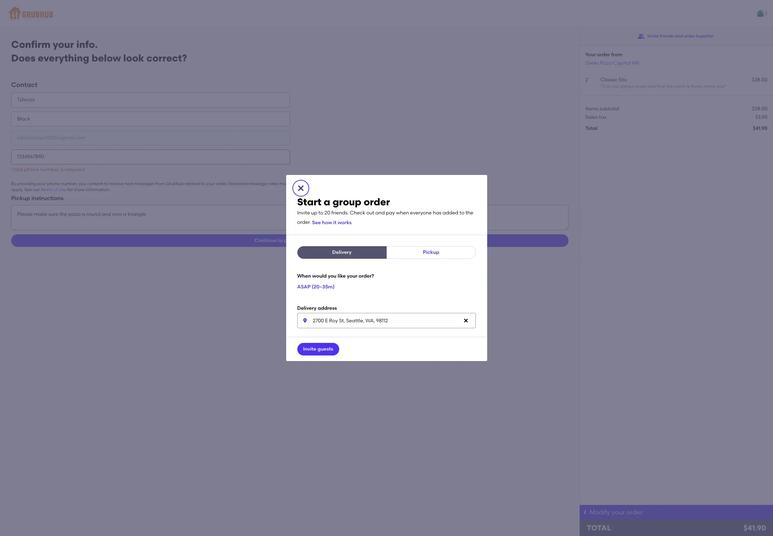 Task type: vqa. For each thing, say whether or not it's contained in the screenshot.
'Search Address' search field
yes



Task type: locate. For each thing, give the bounding box(es) containing it.
out
[[367, 210, 375, 216]]

modify your order
[[590, 509, 643, 516]]

please
[[621, 84, 634, 89]]

instructions
[[31, 195, 64, 201]]

0 horizontal spatial and
[[376, 210, 385, 216]]

0 horizontal spatial "
[[601, 84, 603, 89]]

from
[[612, 52, 623, 58], [156, 181, 165, 186]]

2 $38.00 from the top
[[753, 106, 768, 112]]

when
[[297, 273, 311, 279]]

order. inside the "start a group order invite up to 20 friends. check out and pay when everyone has added to the order."
[[297, 219, 311, 225]]

the right that
[[667, 84, 674, 89]]

2
[[765, 10, 768, 16], [586, 77, 589, 83]]

order up "out"
[[364, 196, 390, 208]]

invite for invite guests
[[303, 346, 317, 352]]

1 vertical spatial see
[[312, 220, 321, 226]]

phone up terms of use link
[[47, 181, 60, 186]]

1 vertical spatial and
[[376, 210, 385, 216]]

and right "out"
[[376, 210, 385, 216]]

1 horizontal spatial the
[[667, 84, 674, 89]]

0 horizontal spatial 2
[[586, 77, 589, 83]]

see how it works
[[312, 220, 352, 226]]

does
[[11, 52, 36, 64]]

0 horizontal spatial you
[[79, 181, 86, 186]]

by
[[11, 181, 16, 186]]

order.
[[216, 181, 228, 186], [297, 219, 311, 225]]

pay
[[386, 210, 395, 216]]

1 horizontal spatial "
[[725, 84, 727, 89]]

0 vertical spatial you
[[613, 84, 620, 89]]

see down 'providing'
[[24, 187, 32, 192]]

delivery inside delivery button
[[333, 249, 352, 255]]

$38.00 for $38.00 " can you please make sure that the ranch is there, thank you! "
[[753, 77, 768, 83]]

invite inside invite guests button
[[303, 346, 317, 352]]

number,
[[61, 181, 78, 186]]

invite left up
[[297, 210, 310, 216]]

number
[[40, 166, 59, 172]]

0 vertical spatial $38.00
[[753, 77, 768, 83]]

providing
[[17, 181, 36, 186]]

order
[[685, 34, 696, 39], [598, 52, 611, 58], [364, 196, 390, 208], [627, 509, 643, 516]]

receive
[[110, 181, 124, 186]]

0 horizontal spatial order.
[[216, 181, 228, 186]]

pickup button
[[387, 246, 476, 259]]

order inside the "start a group order invite up to 20 friends. check out and pay when everyone has added to the order."
[[364, 196, 390, 208]]

to
[[104, 181, 109, 186], [201, 181, 205, 186], [319, 210, 324, 216], [460, 210, 465, 216], [278, 238, 283, 244]]

0 horizontal spatial is
[[60, 166, 64, 172]]

that
[[657, 84, 666, 89]]

pickup inside button
[[423, 249, 440, 255]]

1 vertical spatial order.
[[297, 219, 311, 225]]

apply.
[[11, 187, 23, 192]]

may
[[280, 181, 289, 186]]

phone
[[24, 166, 39, 172], [47, 181, 60, 186]]

terms
[[41, 187, 53, 192]]

delivery left the address
[[297, 305, 317, 311]]

start a group order invite up to 20 friends. check out and pay when everyone has added to the order.
[[297, 196, 474, 225]]

you inside by providing your phone number, you consent to receive text messages from grubhub related to your order. standard message rates may apply. see our
[[79, 181, 86, 186]]

messages
[[134, 181, 155, 186]]

1 vertical spatial delivery
[[297, 305, 317, 311]]

phone inside by providing your phone number, you consent to receive text messages from grubhub related to your order. standard message rates may apply. see our
[[47, 181, 60, 186]]

asap
[[297, 284, 311, 290]]

Search Address search field
[[297, 313, 476, 328]]

your right related
[[206, 181, 215, 186]]

1 vertical spatial from
[[156, 181, 165, 186]]

0 vertical spatial invite
[[648, 34, 659, 39]]

phone right valid
[[24, 166, 39, 172]]

0 horizontal spatial pickup
[[11, 195, 30, 201]]

1 horizontal spatial see
[[312, 220, 321, 226]]

invite guests
[[303, 346, 334, 352]]

has
[[433, 210, 442, 216]]

1 vertical spatial phone
[[47, 181, 60, 186]]

our
[[33, 187, 40, 192]]

you
[[613, 84, 620, 89], [79, 181, 86, 186], [328, 273, 337, 279]]

the right added on the top right of page
[[466, 210, 474, 216]]

terms of use link
[[41, 187, 66, 192]]

total
[[586, 125, 598, 131], [587, 524, 612, 532]]

your up everything
[[53, 38, 74, 50]]

total down sales
[[586, 125, 598, 131]]

1 horizontal spatial is
[[687, 84, 690, 89]]

2 vertical spatial invite
[[303, 346, 317, 352]]

0 horizontal spatial the
[[466, 210, 474, 216]]

1 horizontal spatial 2
[[765, 10, 768, 16]]

invite inside 'invite friends and order together' button
[[648, 34, 659, 39]]

your right 'like'
[[347, 273, 358, 279]]

related
[[185, 181, 200, 186]]

invite left guests
[[303, 346, 317, 352]]

see how it works button
[[312, 217, 352, 229]]

$38.00 for $38.00
[[753, 106, 768, 112]]

classic
[[601, 77, 618, 83]]

pickup for pickup
[[423, 249, 440, 255]]

you down classic stix
[[613, 84, 620, 89]]

invite right people icon
[[648, 34, 659, 39]]

delivery
[[333, 249, 352, 255], [297, 305, 317, 311]]

$38.00 " can you please make sure that the ranch is there, thank you! "
[[601, 77, 768, 89]]

1 horizontal spatial you
[[328, 273, 337, 279]]

20
[[325, 210, 331, 216]]

0 horizontal spatial delivery
[[297, 305, 317, 311]]

$3.90
[[756, 114, 768, 120]]

delivery button
[[297, 246, 387, 259]]

you up more
[[79, 181, 86, 186]]

0 vertical spatial the
[[667, 84, 674, 89]]

total down modify at the bottom
[[587, 524, 612, 532]]

delivery up 'like'
[[333, 249, 352, 255]]

1 vertical spatial the
[[466, 210, 474, 216]]

0 vertical spatial and
[[675, 34, 684, 39]]

delivery address
[[297, 305, 337, 311]]

order left together at the top
[[685, 34, 696, 39]]

use
[[59, 187, 66, 192]]

your right modify at the bottom
[[612, 509, 625, 516]]

0 vertical spatial $41.90
[[754, 125, 768, 131]]

it
[[334, 220, 337, 226]]

you left 'like'
[[328, 273, 337, 279]]

0 vertical spatial is
[[687, 84, 690, 89]]

1 horizontal spatial pickup
[[423, 249, 440, 255]]

from inside by providing your phone number, you consent to receive text messages from grubhub related to your order. standard message rates may apply. see our
[[156, 181, 165, 186]]

stix
[[619, 77, 628, 83]]

0 vertical spatial 2
[[765, 10, 768, 16]]

continue to payment method button
[[11, 234, 569, 247]]

0 vertical spatial from
[[612, 52, 623, 58]]

your up terms
[[37, 181, 46, 186]]

"
[[601, 84, 603, 89], [725, 84, 727, 89]]

standard
[[229, 181, 248, 186]]

invite friends and order together button
[[638, 30, 714, 43]]

your order from zeeks pizza capitol hill
[[586, 52, 640, 66]]

valid phone number is required alert
[[11, 166, 85, 172]]

up
[[311, 210, 318, 216]]

invite inside the "start a group order invite up to 20 friends. check out and pay when everyone has added to the order."
[[297, 210, 310, 216]]

your
[[53, 38, 74, 50], [37, 181, 46, 186], [206, 181, 215, 186], [347, 273, 358, 279], [612, 509, 625, 516]]

1 horizontal spatial and
[[675, 34, 684, 39]]

see down up
[[312, 220, 321, 226]]

order inside 'invite friends and order together' button
[[685, 34, 696, 39]]

delivery for delivery
[[333, 249, 352, 255]]

together
[[697, 34, 714, 39]]

0 vertical spatial pickup
[[11, 195, 30, 201]]

order inside your order from zeeks pizza capitol hill
[[598, 52, 611, 58]]

1 vertical spatial $38.00
[[753, 106, 768, 112]]

make
[[635, 84, 647, 89]]

svg image
[[297, 184, 305, 192], [302, 318, 308, 324], [463, 318, 469, 324]]

order right modify at the bottom
[[627, 509, 643, 516]]

to right added on the top right of page
[[460, 210, 465, 216]]

1 horizontal spatial from
[[612, 52, 623, 58]]

order up pizza
[[598, 52, 611, 58]]

$38.00
[[753, 77, 768, 83], [753, 106, 768, 112]]

2 vertical spatial you
[[328, 273, 337, 279]]

1 vertical spatial you
[[79, 181, 86, 186]]

order. left standard at the left top of the page
[[216, 181, 228, 186]]

to inside button
[[278, 238, 283, 244]]

0 vertical spatial order.
[[216, 181, 228, 186]]

is right the number
[[60, 166, 64, 172]]

continue
[[255, 238, 277, 244]]

is left there,
[[687, 84, 690, 89]]

rates
[[268, 181, 279, 186]]

1 vertical spatial is
[[60, 166, 64, 172]]

2 horizontal spatial you
[[613, 84, 620, 89]]

delivery for delivery address
[[297, 305, 317, 311]]

pickup
[[11, 195, 30, 201], [423, 249, 440, 255]]

0 vertical spatial see
[[24, 187, 32, 192]]

from up zeeks pizza capitol hill link at top
[[612, 52, 623, 58]]

people icon image
[[638, 33, 645, 40]]

message
[[249, 181, 267, 186]]

and right friends
[[675, 34, 684, 39]]

Last name text field
[[11, 112, 290, 126]]

to left 20
[[319, 210, 324, 216]]

when
[[396, 210, 409, 216]]

1 vertical spatial invite
[[297, 210, 310, 216]]

1 horizontal spatial delivery
[[333, 249, 352, 255]]

First name text field
[[11, 93, 290, 107]]

to left payment on the left top of the page
[[278, 238, 283, 244]]

Phone telephone field
[[11, 150, 290, 164]]

from left the grubhub
[[156, 181, 165, 186]]

" down the classic
[[601, 84, 603, 89]]

0 horizontal spatial phone
[[24, 166, 39, 172]]

1 horizontal spatial phone
[[47, 181, 60, 186]]

pickup for pickup instructions
[[11, 195, 30, 201]]

order. up payment on the left top of the page
[[297, 219, 311, 225]]

main navigation navigation
[[0, 0, 774, 27]]

1 horizontal spatial order.
[[297, 219, 311, 225]]

you inside $38.00 " can you please make sure that the ranch is there, thank you! "
[[613, 84, 620, 89]]

1 vertical spatial pickup
[[423, 249, 440, 255]]

0 horizontal spatial see
[[24, 187, 32, 192]]

from inside your order from zeeks pizza capitol hill
[[612, 52, 623, 58]]

$38.00 inside $38.00 " can you please make sure that the ranch is there, thank you! "
[[753, 77, 768, 83]]

$41.90
[[754, 125, 768, 131], [744, 524, 767, 532]]

2 inside button
[[765, 10, 768, 16]]

and inside the "start a group order invite up to 20 friends. check out and pay when everyone has added to the order."
[[376, 210, 385, 216]]

" right thank
[[725, 84, 727, 89]]

0 vertical spatial delivery
[[333, 249, 352, 255]]

and
[[675, 34, 684, 39], [376, 210, 385, 216]]

0 horizontal spatial from
[[156, 181, 165, 186]]

1 $38.00 from the top
[[753, 77, 768, 83]]



Task type: describe. For each thing, give the bounding box(es) containing it.
works
[[338, 220, 352, 226]]

your
[[586, 52, 597, 58]]

by providing your phone number, you consent to receive text messages from grubhub related to your order. standard message rates may apply. see our
[[11, 181, 289, 192]]

payment
[[284, 238, 306, 244]]

can
[[603, 84, 612, 89]]

the inside $38.00 " can you please make sure that the ranch is there, thank you! "
[[667, 84, 674, 89]]

everyone
[[410, 210, 432, 216]]

when would you like your order?
[[297, 273, 374, 279]]

zeeks pizza capitol hill link
[[586, 60, 640, 66]]

correct?
[[147, 52, 187, 64]]

more
[[74, 187, 85, 192]]

order. inside by providing your phone number, you consent to receive text messages from grubhub related to your order. standard message rates may apply. see our
[[216, 181, 228, 186]]

Pickup instructions text field
[[11, 205, 569, 230]]

added
[[443, 210, 459, 216]]

0 vertical spatial total
[[586, 125, 598, 131]]

of
[[54, 187, 58, 192]]

order?
[[359, 273, 374, 279]]

2 button
[[757, 7, 768, 20]]

valid phone number is required
[[11, 166, 85, 172]]

1 vertical spatial $41.90
[[744, 524, 767, 532]]

everything
[[38, 52, 89, 64]]

to right related
[[201, 181, 205, 186]]

confirm your info. does everything below look correct?
[[11, 38, 187, 64]]

your inside confirm your info. does everything below look correct?
[[53, 38, 74, 50]]

1 vertical spatial total
[[587, 524, 612, 532]]

terms of use for more information.
[[41, 187, 110, 192]]

sure
[[648, 84, 656, 89]]

text
[[125, 181, 133, 186]]

guests
[[318, 346, 334, 352]]

1 vertical spatial 2
[[586, 77, 589, 83]]

invite for invite friends and order together
[[648, 34, 659, 39]]

for
[[67, 187, 73, 192]]

info.
[[76, 38, 98, 50]]

see inside button
[[312, 220, 321, 226]]

the inside the "start a group order invite up to 20 friends. check out and pay when everyone has added to the order."
[[466, 210, 474, 216]]

(20–35m)
[[312, 284, 335, 290]]

look
[[123, 52, 144, 64]]

tax
[[600, 114, 607, 120]]

and inside button
[[675, 34, 684, 39]]

there,
[[691, 84, 703, 89]]

asap (20–35m)
[[297, 284, 335, 290]]

information.
[[86, 187, 110, 192]]

pickup instructions
[[11, 195, 64, 201]]

invite guests button
[[297, 343, 339, 356]]

how
[[322, 220, 332, 226]]

valid
[[11, 166, 23, 172]]

start
[[297, 196, 322, 208]]

modify
[[590, 509, 611, 516]]

friends
[[660, 34, 674, 39]]

is inside $38.00 " can you please make sure that the ranch is there, thank you! "
[[687, 84, 690, 89]]

zeeks
[[586, 60, 599, 66]]

hill
[[633, 60, 640, 66]]

asap (20–35m) button
[[297, 281, 335, 294]]

2 " from the left
[[725, 84, 727, 89]]

ranch
[[675, 84, 686, 89]]

grubhub
[[166, 181, 184, 186]]

friends.
[[332, 210, 349, 216]]

you!
[[717, 84, 725, 89]]

classic stix
[[601, 77, 628, 83]]

consent
[[87, 181, 103, 186]]

sales
[[586, 114, 598, 120]]

below
[[92, 52, 121, 64]]

contact
[[11, 81, 38, 89]]

see inside by providing your phone number, you consent to receive text messages from grubhub related to your order. standard message rates may apply. see our
[[24, 187, 32, 192]]

check
[[350, 210, 366, 216]]

group
[[333, 196, 362, 208]]

address
[[318, 305, 337, 311]]

thank
[[704, 84, 716, 89]]

required
[[65, 166, 85, 172]]

confirm
[[11, 38, 50, 50]]

method
[[307, 238, 326, 244]]

1 " from the left
[[601, 84, 603, 89]]

a
[[324, 196, 331, 208]]

would
[[312, 273, 327, 279]]

items
[[586, 106, 599, 112]]

items subtotal
[[586, 106, 620, 112]]

sales tax
[[586, 114, 607, 120]]

0 vertical spatial phone
[[24, 166, 39, 172]]

to up information.
[[104, 181, 109, 186]]

invite friends and order together
[[648, 34, 714, 39]]

capitol
[[614, 60, 631, 66]]

continue to payment method
[[255, 238, 326, 244]]



